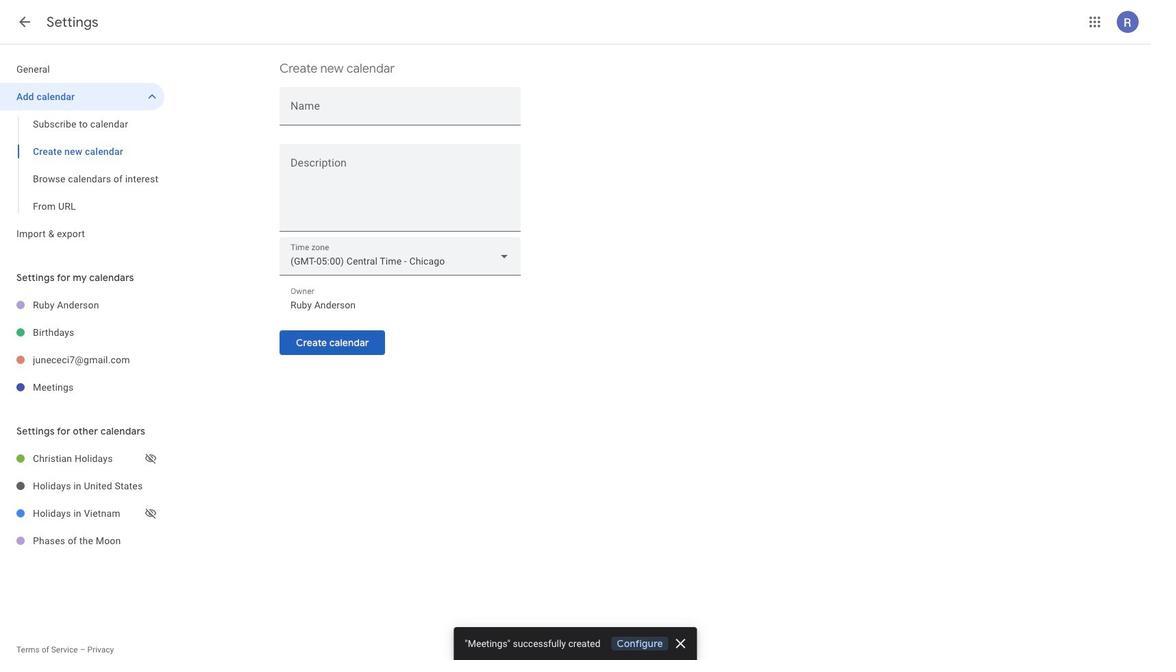 Task type: locate. For each thing, give the bounding box(es) containing it.
None field
[[280, 237, 521, 276]]

3 tree from the top
[[0, 445, 165, 555]]

1 vertical spatial tree
[[0, 291, 165, 401]]

christian holidays tree item
[[0, 445, 165, 472]]

2 vertical spatial tree
[[0, 445, 165, 555]]

group
[[0, 110, 165, 220]]

0 vertical spatial tree
[[0, 56, 165, 248]]

heading
[[47, 14, 99, 31]]

go back image
[[16, 14, 33, 30]]

birthdays tree item
[[0, 319, 165, 346]]

add calendar tree item
[[0, 83, 165, 110]]

None text field
[[291, 101, 510, 121], [280, 160, 521, 226], [291, 296, 510, 315], [291, 101, 510, 121], [280, 160, 521, 226], [291, 296, 510, 315]]

tree
[[0, 56, 165, 248], [0, 291, 165, 401], [0, 445, 165, 555]]

ruby anderson tree item
[[0, 291, 165, 319]]

holidays in vietnam tree item
[[0, 500, 165, 527]]



Task type: vqa. For each thing, say whether or not it's contained in the screenshot.
group
yes



Task type: describe. For each thing, give the bounding box(es) containing it.
phases of the moon tree item
[[0, 527, 165, 555]]

holidays in united states tree item
[[0, 472, 165, 500]]

junececi7@gmail.com tree item
[[0, 346, 165, 374]]

2 tree from the top
[[0, 291, 165, 401]]

meetings tree item
[[0, 374, 165, 401]]

1 tree from the top
[[0, 56, 165, 248]]



